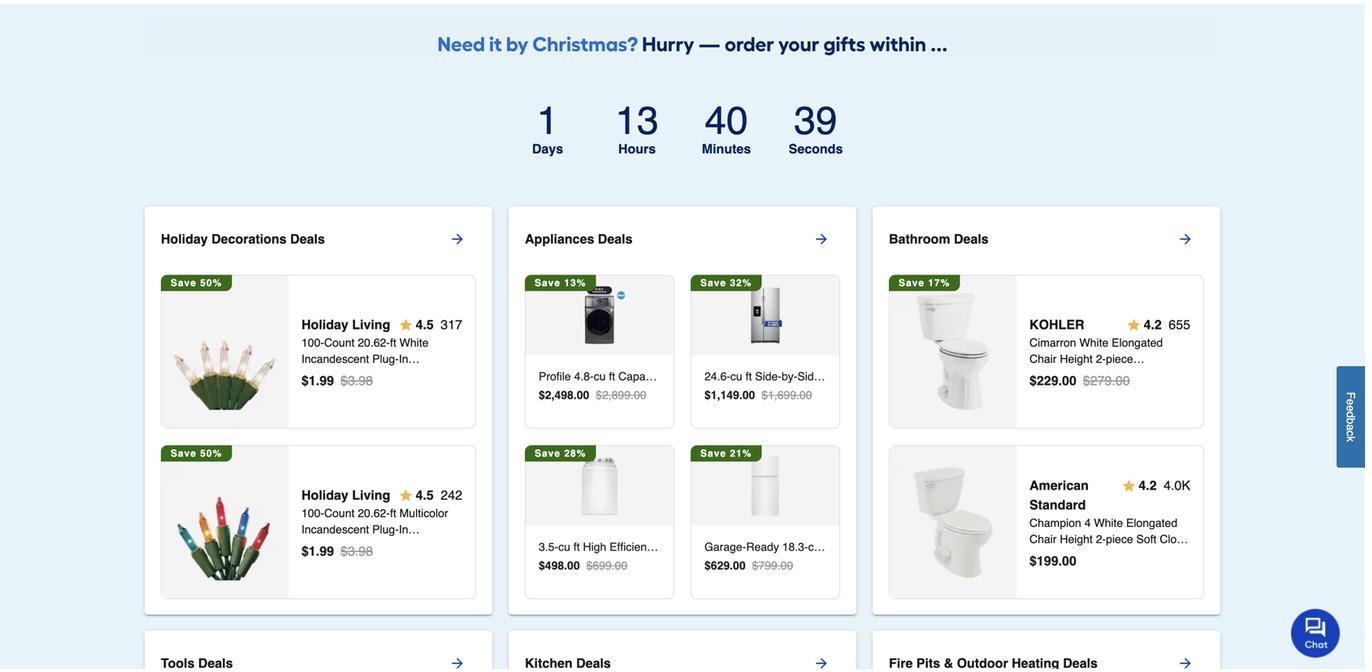 Task type: vqa. For each thing, say whether or not it's contained in the screenshot.


Task type: describe. For each thing, give the bounding box(es) containing it.
1.6-
[[1138, 550, 1158, 563]]

1.28-
[[1109, 385, 1134, 398]]

christmas for 4.5 317
[[302, 369, 353, 382]]

living for 4.5 317
[[352, 318, 391, 333]]

100- for 4.5 242
[[302, 507, 324, 520]]

kohler
[[1030, 318, 1085, 333]]

$ 199 . 00
[[1030, 554, 1077, 569]]

hours
[[619, 141, 656, 156]]

save for holiday decorations image associated with 4.5 242
[[171, 448, 197, 460]]

$2,899.00
[[596, 389, 647, 402]]

string for 4.5 242
[[356, 540, 386, 553]]

40 minutes
[[702, 98, 751, 156]]

$ 1 . 99 $3.98 for 4.5 242
[[302, 544, 373, 559]]

12- for $279.00
[[1030, 385, 1047, 398]]

in inside the '100-count 20.62-ft white incandescent plug-in christmas string lights'
[[399, 353, 409, 366]]

ft for 4.5 317
[[390, 337, 397, 350]]

50% for 4.5 242
[[200, 448, 222, 460]]

39
[[795, 98, 838, 143]]

bathroom
[[889, 232, 951, 247]]

toilet for $279.00
[[1151, 369, 1177, 382]]

bathroom deals
[[889, 232, 989, 247]]

white inside champion 4 white elongated chair height 2-piece soft close toilet 12-in rough-in 1.6-gpf
[[1095, 517, 1124, 530]]

rating filled image
[[400, 489, 413, 502]]

2- inside champion 4 white elongated chair height 2-piece soft close toilet 12-in rough-in 1.6-gpf
[[1096, 533, 1107, 546]]

appliances image for $799.00
[[736, 456, 796, 517]]

50% for 4.5 317
[[200, 278, 222, 289]]

$ 2,498 . 00 $2,899.00
[[539, 389, 647, 402]]

1 bathroom image from the top
[[895, 294, 1012, 411]]

655
[[1169, 318, 1191, 333]]

minutes
[[702, 141, 751, 156]]

$ 1 . 99 $3.98 for 4.5 317
[[302, 374, 373, 389]]

height inside cimarron white elongated chair height 2-piece watersense soft close toilet 12-in rough-in 1.28-gpf
[[1060, 353, 1093, 366]]

$ 1,149 . 00 $1,699.00
[[705, 389, 813, 402]]

holiday inside "link"
[[161, 232, 208, 247]]

seconds
[[789, 141, 843, 156]]

100-count 20.62-ft white incandescent plug-in christmas string lights
[[302, 337, 429, 382]]

242
[[441, 488, 463, 503]]

21%
[[730, 448, 752, 460]]

arrow right image for 4.5 317
[[450, 231, 466, 247]]

a
[[1345, 425, 1358, 431]]

in inside champion 4 white elongated chair height 2-piece soft close toilet 12-in rough-in 1.6-gpf
[[1126, 550, 1135, 563]]

soft for 4.2 4.0k
[[1137, 533, 1157, 546]]

498
[[545, 560, 564, 573]]

rating filled image for 4.2 655
[[1128, 319, 1141, 332]]

39 seconds
[[789, 98, 843, 156]]

count for 4.5 242
[[324, 507, 355, 520]]

4.5 for 4.5 317
[[416, 318, 434, 333]]

32%
[[730, 278, 752, 289]]

12- for 199
[[1060, 550, 1076, 563]]

need it by christmas? hurry. order your gifts within. image
[[145, 17, 1221, 57]]

cimarron white elongated chair height 2-piece watersense soft close toilet 12-in rough-in 1.28-gpf
[[1030, 337, 1177, 398]]

appliances image for $699.00
[[570, 456, 630, 517]]

holiday decorations image for 4.5 242
[[167, 465, 283, 581]]

$ 498 . 00 $699.00
[[539, 560, 628, 573]]

appliances deals
[[525, 232, 633, 247]]

$ 229 . 00 $279.00
[[1030, 374, 1131, 389]]

$799.00
[[753, 560, 794, 573]]

4.2 4.0k
[[1139, 478, 1191, 493]]

2 e from the top
[[1345, 406, 1358, 412]]

gpf for 4.2 655
[[1134, 385, 1158, 398]]

1 for 4.5 317
[[309, 374, 316, 389]]

elongated inside champion 4 white elongated chair height 2-piece soft close toilet 12-in rough-in 1.6-gpf
[[1127, 517, 1178, 530]]

4.5 317
[[416, 318, 463, 333]]

appliances
[[525, 232, 595, 247]]

in inside cimarron white elongated chair height 2-piece watersense soft close toilet 12-in rough-in 1.28-gpf
[[1096, 385, 1105, 398]]

elongated inside cimarron white elongated chair height 2-piece watersense soft close toilet 12-in rough-in 1.28-gpf
[[1112, 337, 1164, 350]]

1,149
[[711, 389, 740, 402]]

$ 629 . 00 $799.00
[[705, 560, 794, 573]]

lights for 4.5 317
[[389, 369, 419, 382]]

soft for 4.2 655
[[1095, 369, 1116, 382]]

100-count 20.62-ft multicolor incandescent plug-in christmas string lights
[[302, 507, 448, 553]]

$1,699.00
[[762, 389, 813, 402]]

save for 2nd the bathroom image from the bottom
[[899, 278, 925, 289]]

watersense
[[1030, 369, 1092, 382]]

chair inside cimarron white elongated chair height 2-piece watersense soft close toilet 12-in rough-in 1.28-gpf
[[1030, 353, 1057, 366]]

save 50% for 4.5 242
[[171, 448, 222, 460]]

2 bathroom image from the top
[[895, 465, 1012, 581]]

c
[[1345, 431, 1358, 437]]



Task type: locate. For each thing, give the bounding box(es) containing it.
0 vertical spatial elongated
[[1112, 337, 1164, 350]]

gpf inside champion 4 white elongated chair height 2-piece soft close toilet 12-in rough-in 1.6-gpf
[[1158, 550, 1181, 563]]

champion
[[1030, 517, 1082, 530]]

ft
[[390, 337, 397, 350], [390, 507, 397, 520]]

gpf right the $279.00
[[1134, 385, 1158, 398]]

20.62-
[[358, 337, 390, 350], [358, 507, 390, 520]]

0 vertical spatial christmas
[[302, 369, 353, 382]]

1 horizontal spatial arrow right image
[[1178, 231, 1194, 247]]

00 for 1,149
[[743, 389, 756, 402]]

appliances image
[[570, 286, 630, 346], [736, 286, 796, 346], [570, 456, 630, 517], [736, 456, 796, 517]]

12- right 199
[[1060, 550, 1076, 563]]

1 vertical spatial bathroom image
[[895, 465, 1012, 581]]

1 ft from the top
[[390, 337, 397, 350]]

00
[[1063, 374, 1077, 389], [577, 389, 590, 402], [743, 389, 756, 402], [1063, 554, 1077, 569], [568, 560, 580, 573], [733, 560, 746, 573]]

0 horizontal spatial soft
[[1095, 369, 1116, 382]]

soft
[[1095, 369, 1116, 382], [1137, 533, 1157, 546]]

1 vertical spatial 100-
[[302, 507, 324, 520]]

1 for 4.5 242
[[309, 544, 316, 559]]

$279.00
[[1084, 374, 1131, 389]]

soft inside cimarron white elongated chair height 2-piece watersense soft close toilet 12-in rough-in 1.28-gpf
[[1095, 369, 1116, 382]]

gpf
[[1134, 385, 1158, 398], [1158, 550, 1181, 563]]

cimarron
[[1030, 337, 1077, 350]]

0 vertical spatial lights
[[389, 369, 419, 382]]

save for appliances image associated with $2,899.00
[[535, 278, 561, 289]]

1 $ 1 . 99 $3.98 from the top
[[302, 374, 373, 389]]

$
[[302, 374, 309, 389], [1030, 374, 1037, 389], [539, 389, 545, 402], [705, 389, 711, 402], [302, 544, 309, 559], [1030, 554, 1037, 569], [539, 560, 545, 573], [705, 560, 711, 573]]

629
[[711, 560, 730, 573]]

deals right appliances
[[598, 232, 633, 247]]

4.2 left 4.0k
[[1139, 478, 1157, 493]]

save for appliances image related to $1,699.00
[[701, 278, 727, 289]]

13 hours
[[616, 98, 659, 156]]

height up $ 229 . 00 $279.00
[[1060, 353, 1093, 366]]

plug- inside 100-count 20.62-ft multicolor incandescent plug-in christmas string lights
[[372, 523, 399, 536]]

0 vertical spatial string
[[356, 369, 386, 382]]

ft inside 100-count 20.62-ft multicolor incandescent plug-in christmas string lights
[[390, 507, 397, 520]]

holiday decorations deals
[[161, 232, 325, 247]]

1 vertical spatial 4.5
[[416, 488, 434, 503]]

arrow right image inside appliances deals link
[[814, 231, 830, 247]]

chair inside champion 4 white elongated chair height 2-piece soft close toilet 12-in rough-in 1.6-gpf
[[1030, 533, 1057, 546]]

20.62- inside the '100-count 20.62-ft white incandescent plug-in christmas string lights'
[[358, 337, 390, 350]]

ft for 4.5 242
[[390, 507, 397, 520]]

multicolor
[[400, 507, 448, 520]]

1 vertical spatial count
[[324, 507, 355, 520]]

0 vertical spatial toilet
[[1151, 369, 1177, 382]]

living up the '100-count 20.62-ft white incandescent plug-in christmas string lights'
[[352, 318, 391, 333]]

4.2 655
[[1144, 318, 1191, 333]]

2 ft from the top
[[390, 507, 397, 520]]

1 vertical spatial toilet
[[1030, 550, 1057, 563]]

2,498
[[545, 389, 574, 402]]

1 $3.98 from the top
[[341, 374, 373, 389]]

1 vertical spatial soft
[[1137, 533, 1157, 546]]

2 incandescent from the top
[[302, 523, 369, 536]]

toilet for 199
[[1030, 550, 1057, 563]]

chat invite button image
[[1292, 609, 1341, 659]]

2 $3.98 from the top
[[341, 544, 373, 559]]

e up d in the right bottom of the page
[[1345, 399, 1358, 406]]

christmas inside the '100-count 20.62-ft white incandescent plug-in christmas string lights'
[[302, 369, 353, 382]]

00 for 498
[[568, 560, 580, 573]]

save 32%
[[701, 278, 752, 289]]

1 horizontal spatial deals
[[598, 232, 633, 247]]

save 21%
[[701, 448, 752, 460]]

2 2- from the top
[[1096, 533, 1107, 546]]

0 horizontal spatial toilet
[[1030, 550, 1057, 563]]

0 horizontal spatial close
[[1119, 369, 1148, 382]]

height down '4'
[[1060, 533, 1093, 546]]

0 horizontal spatial 12-
[[1030, 385, 1047, 398]]

holiday for 4.5 317
[[302, 318, 349, 333]]

4.5 for 4.5 242
[[416, 488, 434, 503]]

0 vertical spatial 50%
[[200, 278, 222, 289]]

1 horizontal spatial toilet
[[1151, 369, 1177, 382]]

save
[[171, 278, 197, 289], [535, 278, 561, 289], [701, 278, 727, 289], [899, 278, 925, 289], [171, 448, 197, 460], [535, 448, 561, 460], [701, 448, 727, 460]]

e
[[1345, 399, 1358, 406], [1345, 406, 1358, 412]]

1
[[537, 98, 559, 143], [309, 374, 316, 389], [309, 544, 316, 559]]

2-
[[1096, 353, 1107, 366], [1096, 533, 1107, 546]]

00 right the "498"
[[568, 560, 580, 573]]

deals inside "link"
[[290, 232, 325, 247]]

american standard
[[1030, 478, 1089, 513]]

save 28%
[[535, 448, 586, 460]]

elongated up 1.6-
[[1127, 517, 1178, 530]]

rough- down watersense
[[1059, 385, 1096, 398]]

4.2 for 4.2 4.0k
[[1139, 478, 1157, 493]]

2 holiday decorations image from the top
[[167, 465, 283, 581]]

2 plug- from the top
[[372, 523, 399, 536]]

living for 4.5 242
[[352, 488, 391, 503]]

1 vertical spatial height
[[1060, 533, 1093, 546]]

2 arrow right image from the left
[[1178, 231, 1194, 247]]

2- inside cimarron white elongated chair height 2-piece watersense soft close toilet 12-in rough-in 1.28-gpf
[[1096, 353, 1107, 366]]

4.2 for 4.2 655
[[1144, 318, 1162, 333]]

holiday living
[[302, 318, 391, 333], [302, 488, 391, 503]]

e up b
[[1345, 406, 1358, 412]]

0 vertical spatial 1
[[537, 98, 559, 143]]

4.2 left 655
[[1144, 318, 1162, 333]]

1 arrow right image from the left
[[450, 231, 466, 247]]

00 for 229
[[1063, 374, 1077, 389]]

incandescent for 4.5 317
[[302, 353, 369, 366]]

2 100- from the top
[[302, 507, 324, 520]]

0 vertical spatial close
[[1119, 369, 1148, 382]]

1 20.62- from the top
[[358, 337, 390, 350]]

appliances deals link
[[525, 220, 857, 259]]

white
[[400, 337, 429, 350], [1080, 337, 1109, 350], [1095, 517, 1124, 530]]

elongated
[[1112, 337, 1164, 350], [1127, 517, 1178, 530]]

save 50%
[[171, 278, 222, 289], [171, 448, 222, 460]]

0 vertical spatial count
[[324, 337, 355, 350]]

appliances image down appliances deals
[[570, 286, 630, 346]]

white up the $279.00
[[1080, 337, 1109, 350]]

toilet
[[1151, 369, 1177, 382], [1030, 550, 1057, 563]]

white inside cimarron white elongated chair height 2-piece watersense soft close toilet 12-in rough-in 1.28-gpf
[[1080, 337, 1109, 350]]

appliances image for $2,899.00
[[570, 286, 630, 346]]

1 vertical spatial holiday
[[302, 318, 349, 333]]

rating filled image left 4.2 655
[[1128, 319, 1141, 332]]

1 vertical spatial 12-
[[1060, 550, 1076, 563]]

living
[[352, 318, 391, 333], [352, 488, 391, 503]]

1 vertical spatial christmas
[[302, 540, 353, 553]]

$ 1 . 99 $3.98
[[302, 374, 373, 389], [302, 544, 373, 559]]

holiday living for 4.5 242
[[302, 488, 391, 503]]

1 count from the top
[[324, 337, 355, 350]]

99 for 4.5 317
[[320, 374, 334, 389]]

0 vertical spatial bathroom image
[[895, 294, 1012, 411]]

1 vertical spatial 50%
[[200, 448, 222, 460]]

holiday for 4.5 242
[[302, 488, 349, 503]]

1 vertical spatial 4.2
[[1139, 478, 1157, 493]]

chair down champion
[[1030, 533, 1057, 546]]

gpf for 4.2 4.0k
[[1158, 550, 1181, 563]]

arrow right image
[[450, 231, 466, 247], [1178, 231, 1194, 247]]

0 horizontal spatial deals
[[290, 232, 325, 247]]

$699.00
[[587, 560, 628, 573]]

20.62- for 4.5 242
[[358, 507, 390, 520]]

0 horizontal spatial in
[[1047, 385, 1055, 398]]

1 days
[[532, 98, 564, 156]]

holiday
[[161, 232, 208, 247], [302, 318, 349, 333], [302, 488, 349, 503]]

2 christmas from the top
[[302, 540, 353, 553]]

1 vertical spatial ft
[[390, 507, 397, 520]]

0 vertical spatial chair
[[1030, 353, 1057, 366]]

holiday decorations image for 4.5 317
[[167, 294, 283, 411]]

bathroom deals link
[[889, 220, 1221, 259]]

1 christmas from the top
[[302, 369, 353, 382]]

lights inside 100-count 20.62-ft multicolor incandescent plug-in christmas string lights
[[389, 540, 419, 553]]

12- inside cimarron white elongated chair height 2-piece watersense soft close toilet 12-in rough-in 1.28-gpf
[[1030, 385, 1047, 398]]

0 vertical spatial 100-
[[302, 337, 324, 350]]

2 horizontal spatial deals
[[954, 232, 989, 247]]

plug- for 4.5 242
[[372, 523, 399, 536]]

2 height from the top
[[1060, 533, 1093, 546]]

1 vertical spatial elongated
[[1127, 517, 1178, 530]]

2 holiday living from the top
[[302, 488, 391, 503]]

chair down cimarron
[[1030, 353, 1057, 366]]

save 13%
[[535, 278, 586, 289]]

white right '4'
[[1095, 517, 1124, 530]]

holiday living up the '100-count 20.62-ft white incandescent plug-in christmas string lights'
[[302, 318, 391, 333]]

1 vertical spatial rough-
[[1088, 550, 1126, 563]]

1 deals from the left
[[290, 232, 325, 247]]

12- down watersense
[[1030, 385, 1047, 398]]

lights down multicolor
[[389, 540, 419, 553]]

2 living from the top
[[352, 488, 391, 503]]

2 4.5 from the top
[[416, 488, 434, 503]]

bathroom image
[[895, 294, 1012, 411], [895, 465, 1012, 581]]

1 vertical spatial holiday decorations image
[[167, 465, 283, 581]]

rough- for $279.00
[[1059, 385, 1096, 398]]

0 vertical spatial in
[[1047, 385, 1055, 398]]

arrow right image for 4.2 655
[[1178, 231, 1194, 247]]

timer
[[501, 98, 865, 164]]

living up 100-count 20.62-ft multicolor incandescent plug-in christmas string lights
[[352, 488, 391, 503]]

chair
[[1030, 353, 1057, 366], [1030, 533, 1057, 546]]

holiday up 100-count 20.62-ft multicolor incandescent plug-in christmas string lights
[[302, 488, 349, 503]]

0 vertical spatial 2-
[[1096, 353, 1107, 366]]

1 vertical spatial plug-
[[372, 523, 399, 536]]

christmas inside 100-count 20.62-ft multicolor incandescent plug-in christmas string lights
[[302, 540, 353, 553]]

0 vertical spatial 20.62-
[[358, 337, 390, 350]]

1 vertical spatial incandescent
[[302, 523, 369, 536]]

close down 4.0k
[[1160, 533, 1190, 546]]

1 inside 1 days
[[537, 98, 559, 143]]

close up the 1.28-
[[1119, 369, 1148, 382]]

piece
[[1107, 353, 1134, 366], [1107, 533, 1134, 546]]

1 e from the top
[[1345, 399, 1358, 406]]

save for $799.00's appliances image
[[701, 448, 727, 460]]

lights inside the '100-count 20.62-ft white incandescent plug-in christmas string lights'
[[389, 369, 419, 382]]

deals right bathroom
[[954, 232, 989, 247]]

1 incandescent from the top
[[302, 353, 369, 366]]

incandescent for 4.5 242
[[302, 523, 369, 536]]

28%
[[565, 448, 586, 460]]

2 string from the top
[[356, 540, 386, 553]]

0 vertical spatial holiday decorations image
[[167, 294, 283, 411]]

1 vertical spatial string
[[356, 540, 386, 553]]

00 for 629
[[733, 560, 746, 573]]

1 vertical spatial living
[[352, 488, 391, 503]]

4
[[1085, 517, 1091, 530]]

rough- down '4'
[[1088, 550, 1126, 563]]

$3.98 for 4.5 317
[[341, 374, 373, 389]]

piece inside champion 4 white elongated chair height 2-piece soft close toilet 12-in rough-in 1.6-gpf
[[1107, 533, 1134, 546]]

close inside cimarron white elongated chair height 2-piece watersense soft close toilet 12-in rough-in 1.28-gpf
[[1119, 369, 1148, 382]]

1 2- from the top
[[1096, 353, 1107, 366]]

in inside 100-count 20.62-ft multicolor incandescent plug-in christmas string lights
[[399, 523, 409, 536]]

standard
[[1030, 498, 1086, 513]]

piece inside cimarron white elongated chair height 2-piece watersense soft close toilet 12-in rough-in 1.28-gpf
[[1107, 353, 1134, 366]]

$3.98
[[341, 374, 373, 389], [341, 544, 373, 559]]

0 vertical spatial soft
[[1095, 369, 1116, 382]]

100- inside the '100-count 20.62-ft white incandescent plug-in christmas string lights'
[[302, 337, 324, 350]]

rough- inside champion 4 white elongated chair height 2-piece soft close toilet 12-in rough-in 1.6-gpf
[[1088, 550, 1126, 563]]

lights down 4.5 317
[[389, 369, 419, 382]]

rating filled image for 4.5 317
[[400, 319, 413, 332]]

holiday living for 4.5 317
[[302, 318, 391, 333]]

12-
[[1030, 385, 1047, 398], [1060, 550, 1076, 563]]

christmas
[[302, 369, 353, 382], [302, 540, 353, 553]]

0 vertical spatial 12-
[[1030, 385, 1047, 398]]

toilet down 4.2 655
[[1151, 369, 1177, 382]]

days
[[532, 141, 564, 156]]

1 string from the top
[[356, 369, 386, 382]]

1 vertical spatial piece
[[1107, 533, 1134, 546]]

2 $ 1 . 99 $3.98 from the top
[[302, 544, 373, 559]]

00 right 1,149
[[743, 389, 756, 402]]

1 vertical spatial $ 1 . 99 $3.98
[[302, 544, 373, 559]]

2 99 from the top
[[320, 544, 334, 559]]

f e e d b a c k button
[[1337, 367, 1366, 468]]

decorations
[[212, 232, 287, 247]]

in down watersense
[[1047, 385, 1055, 398]]

1 horizontal spatial close
[[1160, 533, 1190, 546]]

4.2
[[1144, 318, 1162, 333], [1139, 478, 1157, 493]]

229
[[1037, 374, 1059, 389]]

holiday living up 100-count 20.62-ft multicolor incandescent plug-in christmas string lights
[[302, 488, 391, 503]]

height
[[1060, 353, 1093, 366], [1060, 533, 1093, 546]]

christmas for 4.5 242
[[302, 540, 353, 553]]

1 vertical spatial 1
[[309, 374, 316, 389]]

1 horizontal spatial 12-
[[1060, 550, 1076, 563]]

00 for 199
[[1063, 554, 1077, 569]]

white down 4.5 317
[[400, 337, 429, 350]]

0 vertical spatial living
[[352, 318, 391, 333]]

k
[[1345, 437, 1358, 442]]

1 vertical spatial holiday living
[[302, 488, 391, 503]]

0 vertical spatial plug-
[[372, 353, 399, 366]]

.
[[316, 374, 320, 389], [1059, 374, 1063, 389], [574, 389, 577, 402], [740, 389, 743, 402], [316, 544, 320, 559], [1059, 554, 1063, 569], [564, 560, 568, 573], [730, 560, 733, 573]]

1 vertical spatial in
[[1076, 550, 1085, 563]]

in right 199
[[1076, 550, 1085, 563]]

f
[[1345, 392, 1358, 399]]

gpf inside cimarron white elongated chair height 2-piece watersense soft close toilet 12-in rough-in 1.28-gpf
[[1134, 385, 1158, 398]]

13%
[[565, 278, 586, 289]]

0 vertical spatial 4.5
[[416, 318, 434, 333]]

00 for 2,498
[[577, 389, 590, 402]]

incandescent
[[302, 353, 369, 366], [302, 523, 369, 536]]

in for $279.00
[[1047, 385, 1055, 398]]

1 50% from the top
[[200, 278, 222, 289]]

deals for appliances deals
[[598, 232, 633, 247]]

save for holiday decorations image related to 4.5 317
[[171, 278, 197, 289]]

1 vertical spatial 99
[[320, 544, 334, 559]]

b
[[1345, 418, 1358, 425]]

rough- for 199
[[1088, 550, 1126, 563]]

toilet inside champion 4 white elongated chair height 2-piece soft close toilet 12-in rough-in 1.6-gpf
[[1030, 550, 1057, 563]]

soft inside champion 4 white elongated chair height 2-piece soft close toilet 12-in rough-in 1.6-gpf
[[1137, 533, 1157, 546]]

deals right the decorations
[[290, 232, 325, 247]]

string inside the '100-count 20.62-ft white incandescent plug-in christmas string lights'
[[356, 369, 386, 382]]

toilet down champion
[[1030, 550, 1057, 563]]

count inside the '100-count 20.62-ft white incandescent plug-in christmas string lights'
[[324, 337, 355, 350]]

elongated down 4.2 655
[[1112, 337, 1164, 350]]

soft up the 1.28-
[[1095, 369, 1116, 382]]

2 20.62- from the top
[[358, 507, 390, 520]]

2 50% from the top
[[200, 448, 222, 460]]

2 save 50% from the top
[[171, 448, 222, 460]]

appliances image for $1,699.00
[[736, 286, 796, 346]]

2 chair from the top
[[1030, 533, 1057, 546]]

0 vertical spatial piece
[[1107, 353, 1134, 366]]

1 vertical spatial lights
[[389, 540, 419, 553]]

plug- inside the '100-count 20.62-ft white incandescent plug-in christmas string lights'
[[372, 353, 399, 366]]

d
[[1345, 412, 1358, 418]]

appliances image up $799.00
[[736, 456, 796, 517]]

holiday decorations image
[[167, 294, 283, 411], [167, 465, 283, 581]]

1 holiday decorations image from the top
[[167, 294, 283, 411]]

1 vertical spatial 20.62-
[[358, 507, 390, 520]]

1 vertical spatial 2-
[[1096, 533, 1107, 546]]

in for 199
[[1076, 550, 1085, 563]]

317
[[441, 318, 463, 333]]

save for $699.00's appliances image
[[535, 448, 561, 460]]

rough- inside cimarron white elongated chair height 2-piece watersense soft close toilet 12-in rough-in 1.28-gpf
[[1059, 385, 1096, 398]]

f e e d b a c k
[[1345, 392, 1358, 442]]

lights for 4.5 242
[[389, 540, 419, 553]]

1 4.5 from the top
[[416, 318, 434, 333]]

holiday up the '100-count 20.62-ft white incandescent plug-in christmas string lights'
[[302, 318, 349, 333]]

1 99 from the top
[[320, 374, 334, 389]]

1 vertical spatial close
[[1160, 533, 1190, 546]]

17%
[[929, 278, 951, 289]]

1 height from the top
[[1060, 353, 1093, 366]]

rating filled image left the 4.2 4.0k at the bottom of the page
[[1123, 480, 1136, 493]]

$3.98 for 4.5 242
[[341, 544, 373, 559]]

13
[[616, 98, 659, 143]]

12- inside champion 4 white elongated chair height 2-piece soft close toilet 12-in rough-in 1.6-gpf
[[1060, 550, 1076, 563]]

save 17%
[[899, 278, 951, 289]]

deals for bathroom deals
[[954, 232, 989, 247]]

4.5 left 317
[[416, 318, 434, 333]]

1 holiday living from the top
[[302, 318, 391, 333]]

in inside cimarron white elongated chair height 2-piece watersense soft close toilet 12-in rough-in 1.28-gpf
[[1047, 385, 1055, 398]]

1 100- from the top
[[302, 337, 324, 350]]

incandescent inside the '100-count 20.62-ft white incandescent plug-in christmas string lights'
[[302, 353, 369, 366]]

1 horizontal spatial soft
[[1137, 533, 1157, 546]]

0 vertical spatial incandescent
[[302, 353, 369, 366]]

timer containing 1
[[501, 98, 865, 164]]

arrow right image inside bathroom deals link
[[1178, 231, 1194, 247]]

0 vertical spatial 99
[[320, 374, 334, 389]]

2 lights from the top
[[389, 540, 419, 553]]

rating filled image left 4.5 317
[[400, 319, 413, 332]]

100-
[[302, 337, 324, 350], [302, 507, 324, 520]]

arrow right image
[[814, 231, 830, 247], [450, 656, 466, 670], [814, 656, 830, 670], [1178, 656, 1194, 670]]

1 lights from the top
[[389, 369, 419, 382]]

1 vertical spatial chair
[[1030, 533, 1057, 546]]

american
[[1030, 478, 1089, 493]]

rating filled image
[[400, 319, 413, 332], [1128, 319, 1141, 332], [1123, 480, 1136, 493]]

0 vertical spatial save 50%
[[171, 278, 222, 289]]

2 deals from the left
[[598, 232, 633, 247]]

40
[[705, 98, 749, 143]]

ft inside the '100-count 20.62-ft white incandescent plug-in christmas string lights'
[[390, 337, 397, 350]]

arrow right image inside holiday decorations deals "link"
[[450, 231, 466, 247]]

2 piece from the top
[[1107, 533, 1134, 546]]

4.5 up multicolor
[[416, 488, 434, 503]]

close for 4.2 4.0k
[[1160, 533, 1190, 546]]

0 vertical spatial gpf
[[1134, 385, 1158, 398]]

2 count from the top
[[324, 507, 355, 520]]

1 vertical spatial gpf
[[1158, 550, 1181, 563]]

in inside champion 4 white elongated chair height 2-piece soft close toilet 12-in rough-in 1.6-gpf
[[1076, 550, 1085, 563]]

00 right 229
[[1063, 374, 1077, 389]]

appliances image up $ 1,149 . 00 $1,699.00
[[736, 286, 796, 346]]

4.5 242
[[416, 488, 463, 503]]

gpf down the 4.2 4.0k at the bottom of the page
[[1158, 550, 1181, 563]]

00 right 199
[[1063, 554, 1077, 569]]

1 chair from the top
[[1030, 353, 1057, 366]]

holiday decorations deals link
[[161, 220, 493, 259]]

0 vertical spatial holiday
[[161, 232, 208, 247]]

close for 4.2 655
[[1119, 369, 1148, 382]]

toilet inside cimarron white elongated chair height 2-piece watersense soft close toilet 12-in rough-in 1.28-gpf
[[1151, 369, 1177, 382]]

0 vertical spatial ft
[[390, 337, 397, 350]]

50%
[[200, 278, 222, 289], [200, 448, 222, 460]]

00 right 2,498
[[577, 389, 590, 402]]

appliances image up the $699.00
[[570, 456, 630, 517]]

0 horizontal spatial arrow right image
[[450, 231, 466, 247]]

99 for 4.5 242
[[320, 544, 334, 559]]

0 vertical spatial rough-
[[1059, 385, 1096, 398]]

1 piece from the top
[[1107, 353, 1134, 366]]

100- for 4.5 317
[[302, 337, 324, 350]]

20.62- inside 100-count 20.62-ft multicolor incandescent plug-in christmas string lights
[[358, 507, 390, 520]]

count inside 100-count 20.62-ft multicolor incandescent plug-in christmas string lights
[[324, 507, 355, 520]]

plug- for 4.5 317
[[372, 353, 399, 366]]

2 vertical spatial holiday
[[302, 488, 349, 503]]

0 vertical spatial $ 1 . 99 $3.98
[[302, 374, 373, 389]]

1 save 50% from the top
[[171, 278, 222, 289]]

close inside champion 4 white elongated chair height 2-piece soft close toilet 12-in rough-in 1.6-gpf
[[1160, 533, 1190, 546]]

199
[[1037, 554, 1059, 569]]

00 right 629
[[733, 560, 746, 573]]

2 vertical spatial 1
[[309, 544, 316, 559]]

1 vertical spatial save 50%
[[171, 448, 222, 460]]

1 plug- from the top
[[372, 353, 399, 366]]

3 deals from the left
[[954, 232, 989, 247]]

100- inside 100-count 20.62-ft multicolor incandescent plug-in christmas string lights
[[302, 507, 324, 520]]

height inside champion 4 white elongated chair height 2-piece soft close toilet 12-in rough-in 1.6-gpf
[[1060, 533, 1093, 546]]

1 horizontal spatial in
[[1076, 550, 1085, 563]]

incandescent inside 100-count 20.62-ft multicolor incandescent plug-in christmas string lights
[[302, 523, 369, 536]]

count for 4.5 317
[[324, 337, 355, 350]]

99
[[320, 374, 334, 389], [320, 544, 334, 559]]

in
[[399, 353, 409, 366], [1096, 385, 1105, 398], [399, 523, 409, 536], [1126, 550, 1135, 563]]

string for 4.5 317
[[356, 369, 386, 382]]

0 vertical spatial holiday living
[[302, 318, 391, 333]]

1 vertical spatial $3.98
[[341, 544, 373, 559]]

string inside 100-count 20.62-ft multicolor incandescent plug-in christmas string lights
[[356, 540, 386, 553]]

champion 4 white elongated chair height 2-piece soft close toilet 12-in rough-in 1.6-gpf
[[1030, 517, 1190, 563]]

soft up 1.6-
[[1137, 533, 1157, 546]]

holiday left the decorations
[[161, 232, 208, 247]]

save 50% for 4.5 317
[[171, 278, 222, 289]]

deals
[[290, 232, 325, 247], [598, 232, 633, 247], [954, 232, 989, 247]]

20.62- for 4.5 317
[[358, 337, 390, 350]]

0 vertical spatial height
[[1060, 353, 1093, 366]]

white inside the '100-count 20.62-ft white incandescent plug-in christmas string lights'
[[400, 337, 429, 350]]

0 vertical spatial $3.98
[[341, 374, 373, 389]]

rating filled image for 4.2 4.0k
[[1123, 480, 1136, 493]]

1 living from the top
[[352, 318, 391, 333]]

0 vertical spatial 4.2
[[1144, 318, 1162, 333]]

4.0k
[[1164, 478, 1191, 493]]



